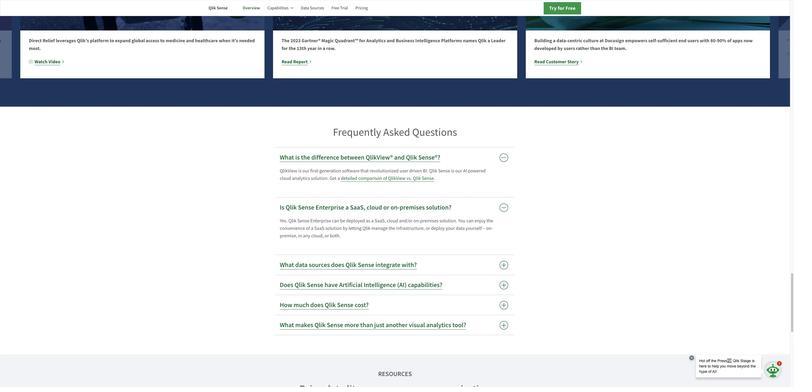 Task type: vqa. For each thing, say whether or not it's contained in the screenshot.
the bottommost qlikview
yes



Task type: locate. For each thing, give the bounding box(es) containing it.
or left both.
[[325, 233, 329, 239]]

data inside yes. qlik sense enterprise can be deployed as a saas, cloud and/or on-premises solution. you can enjoy the convenience of a saas solution by letting qlik manage the infrastructure, or deploy your data yourself – on- premise, in any cloud, or both.
[[456, 225, 465, 232]]

a right the get
[[338, 175, 340, 182]]

enterprise for can
[[311, 218, 331, 224]]

of up any at bottom
[[306, 225, 310, 232]]

does right much
[[311, 301, 324, 309]]

0 horizontal spatial qlikview
[[280, 168, 298, 174]]

1 horizontal spatial on-
[[414, 218, 421, 224]]

a left leader
[[488, 38, 490, 44]]

qlik inside dropdown button
[[295, 281, 306, 289]]

1 vertical spatial enterprise
[[311, 218, 331, 224]]

on- up "and/or"
[[391, 203, 400, 212]]

and left business
[[387, 38, 395, 44]]

0 horizontal spatial of
[[306, 225, 310, 232]]

of inside yes. qlik sense enterprise can be deployed as a saas, cloud and/or on-premises solution. you can enjoy the convenience of a saas solution by letting qlik manage the infrastructure, or deploy your data yourself – on- premise, in any cloud, or both.
[[306, 225, 310, 232]]

a right as
[[372, 218, 374, 224]]

0 vertical spatial than
[[591, 45, 601, 52]]

0 horizontal spatial analytics
[[292, 175, 310, 182]]

integrate
[[376, 261, 401, 269]]

solution?
[[426, 203, 452, 212]]

1 horizontal spatial to
[[160, 38, 165, 44]]

qlik inside the 2023 gartner® magic quadrant™ for analytics and business intelligence platforms names qlik a leader for the 13th year in a row.
[[478, 38, 487, 44]]

by down be on the bottom of the page
[[343, 225, 348, 232]]

saas, up deployed
[[350, 203, 366, 212]]

and right medicine
[[186, 38, 194, 44]]

makes
[[295, 321, 313, 329]]

data down you
[[456, 225, 465, 232]]

1 vertical spatial analytics
[[427, 321, 451, 329]]

qlikview down 'user'
[[388, 175, 406, 182]]

what data sources does qlik sense integrate with? button
[[276, 255, 515, 275]]

2 vertical spatial for
[[282, 45, 288, 52]]

0 horizontal spatial our
[[303, 168, 310, 174]]

can
[[332, 218, 339, 224], [467, 218, 474, 224]]

0 horizontal spatial or
[[325, 233, 329, 239]]

can right you
[[467, 218, 474, 224]]

read for read report
[[282, 59, 292, 65]]

1 horizontal spatial read
[[535, 59, 545, 65]]

1 horizontal spatial cloud
[[367, 203, 382, 212]]

0 vertical spatial cloud
[[280, 175, 291, 182]]

intelligence right business
[[416, 38, 440, 44]]

the
[[282, 38, 290, 44]]

gartner logo image
[[273, 0, 518, 31]]

sense inside yes. qlik sense enterprise can be deployed as a saas, cloud and/or on-premises solution. you can enjoy the convenience of a saas solution by letting qlik manage the infrastructure, or deploy your data yourself – on- premise, in any cloud, or both.
[[298, 218, 310, 224]]

a
[[488, 38, 490, 44], [553, 38, 556, 44], [323, 45, 326, 52], [338, 175, 340, 182], [346, 203, 349, 212], [372, 218, 374, 224], [311, 225, 314, 232]]

1 read from the left
[[282, 59, 292, 65]]

0 vertical spatial for
[[558, 5, 565, 11]]

1 horizontal spatial than
[[591, 45, 601, 52]]

for down the the
[[282, 45, 288, 52]]

0 vertical spatial intelligence
[[416, 38, 440, 44]]

0 vertical spatial analytics
[[292, 175, 310, 182]]

2 horizontal spatial of
[[728, 38, 732, 44]]

a left row.
[[323, 45, 326, 52]]

0 horizontal spatial by
[[343, 225, 348, 232]]

intelligence down integrate
[[364, 281, 396, 289]]

culture
[[584, 38, 599, 44]]

the right manage
[[389, 225, 396, 232]]

data
[[456, 225, 465, 232], [295, 261, 308, 269]]

0 vertical spatial by
[[558, 45, 563, 52]]

leverages
[[56, 38, 76, 44]]

or
[[384, 203, 390, 212], [426, 225, 430, 232], [325, 233, 329, 239]]

on- up infrastructure,
[[414, 218, 421, 224]]

data-
[[557, 38, 568, 44]]

for left analytics
[[359, 38, 366, 44]]

1 vertical spatial premises
[[421, 218, 439, 224]]

qlik inside qlikview is our first-generation software that revolutionized user driven bi. qlik sense is our ai powered cloud analytics solution. get a
[[430, 168, 438, 174]]

your
[[446, 225, 455, 232]]

access
[[146, 38, 159, 44]]

try for free link
[[544, 2, 582, 14]]

1 vertical spatial in
[[298, 233, 302, 239]]

data left sources
[[295, 261, 308, 269]]

qlikview
[[280, 168, 298, 174], [388, 175, 406, 182]]

0 vertical spatial in
[[318, 45, 322, 52]]

2 vertical spatial cloud
[[387, 218, 398, 224]]

saas, inside yes. qlik sense enterprise can be deployed as a saas, cloud and/or on-premises solution. you can enjoy the convenience of a saas solution by letting qlik manage the infrastructure, or deploy your data yourself – on- premise, in any cloud, or both.
[[375, 218, 386, 224]]

90%
[[718, 38, 727, 44]]

the
[[289, 45, 296, 52], [601, 45, 609, 52], [301, 153, 310, 162], [487, 218, 494, 224], [389, 225, 396, 232]]

0 horizontal spatial does
[[311, 301, 324, 309]]

1 vertical spatial than
[[360, 321, 373, 329]]

gartner®
[[302, 38, 321, 44]]

1 horizontal spatial for
[[359, 38, 366, 44]]

2 what from the top
[[280, 261, 294, 269]]

1 horizontal spatial can
[[467, 218, 474, 224]]

to right access
[[160, 38, 165, 44]]

in right year
[[318, 45, 322, 52]]

1 horizontal spatial or
[[384, 203, 390, 212]]

1 vertical spatial or
[[426, 225, 430, 232]]

is
[[280, 203, 285, 212]]

the 2023 gartner® magic quadrant™ for analytics and business intelligence platforms names qlik a leader for the 13th year in a row.
[[282, 38, 506, 52]]

capabilities
[[268, 5, 289, 11]]

does
[[280, 281, 294, 289]]

0 horizontal spatial can
[[332, 218, 339, 224]]

and up 'user'
[[394, 153, 405, 162]]

honda logo image
[[0, 0, 12, 31]]

1 horizontal spatial by
[[558, 45, 563, 52]]

0 vertical spatial on-
[[391, 203, 400, 212]]

a left saas
[[311, 225, 314, 232]]

by
[[558, 45, 563, 52], [343, 225, 348, 232]]

1 horizontal spatial data
[[456, 225, 465, 232]]

enterprise up be on the bottom of the page
[[316, 203, 344, 212]]

sense inside qlikview is our first-generation software that revolutionized user driven bi. qlik sense is our ai powered cloud analytics solution. get a
[[438, 168, 450, 174]]

developed
[[535, 45, 557, 52]]

software
[[342, 168, 360, 174]]

premises up "and/or"
[[400, 203, 425, 212]]

more
[[345, 321, 359, 329]]

1 horizontal spatial solution.
[[440, 218, 458, 224]]

and inside dropdown button
[[394, 153, 405, 162]]

0 horizontal spatial solution.
[[311, 175, 329, 182]]

1 vertical spatial intelligence
[[364, 281, 396, 289]]

menu bar
[[209, 2, 376, 14]]

detailed comparison of qlikview vs. qlik sense .
[[341, 175, 435, 182]]

1 vertical spatial users
[[564, 45, 576, 52]]

2 horizontal spatial on-
[[486, 225, 493, 232]]

read down developed at the top of the page
[[535, 59, 545, 65]]

the left bi
[[601, 45, 609, 52]]

than
[[591, 45, 601, 52], [360, 321, 373, 329]]

solution. inside yes. qlik sense enterprise can be deployed as a saas, cloud and/or on-premises solution. you can enjoy the convenience of a saas solution by letting qlik manage the infrastructure, or deploy your data yourself – on- premise, in any cloud, or both.
[[440, 218, 458, 224]]

0 vertical spatial saas,
[[350, 203, 366, 212]]

qlik sense link
[[209, 2, 228, 14]]

what is the difference between qlikview® and qlik sense®?
[[280, 153, 441, 162]]

1 vertical spatial solution.
[[440, 218, 458, 224]]

1 horizontal spatial our
[[456, 168, 462, 174]]

as
[[366, 218, 371, 224]]

2 vertical spatial or
[[325, 233, 329, 239]]

healthcare
[[195, 38, 218, 44]]

1 vertical spatial data
[[295, 261, 308, 269]]

1 to from the left
[[110, 38, 114, 44]]

0 horizontal spatial than
[[360, 321, 373, 329]]

2 vertical spatial what
[[280, 321, 294, 329]]

the down 2023
[[289, 45, 296, 52]]

2 read from the left
[[535, 59, 545, 65]]

solution.
[[311, 175, 329, 182], [440, 218, 458, 224]]

saas,
[[350, 203, 366, 212], [375, 218, 386, 224]]

0 horizontal spatial saas,
[[350, 203, 366, 212]]

0 vertical spatial enterprise
[[316, 203, 344, 212]]

capabilities link
[[268, 2, 294, 14]]

1 vertical spatial of
[[383, 175, 387, 182]]

of down "revolutionized"
[[383, 175, 387, 182]]

0 vertical spatial or
[[384, 203, 390, 212]]

a left the data-
[[553, 38, 556, 44]]

1 vertical spatial qlikview
[[388, 175, 406, 182]]

qlik inside 'link'
[[209, 5, 216, 11]]

qlikview inside qlikview is our first-generation software that revolutionized user driven bi. qlik sense is our ai powered cloud analytics solution. get a
[[280, 168, 298, 174]]

building
[[535, 38, 553, 44]]

business
[[396, 38, 415, 44]]

0 horizontal spatial read
[[282, 59, 292, 65]]

2023
[[291, 38, 301, 44]]

free left trial at the top left of the page
[[332, 5, 339, 11]]

a inside the building a data-centric culture at docusign empowers self-sufficient end users with 80-90% of apps now developed by users rather than the bi team.
[[553, 38, 556, 44]]

2 horizontal spatial or
[[426, 225, 430, 232]]

than left just
[[360, 321, 373, 329]]

saas, up manage
[[375, 218, 386, 224]]

1 horizontal spatial intelligence
[[416, 38, 440, 44]]

premises up deploy
[[421, 218, 439, 224]]

0 vertical spatial of
[[728, 38, 732, 44]]

a inside dropdown button
[[346, 203, 349, 212]]

than down culture at the right top of the page
[[591, 45, 601, 52]]

sufficient
[[658, 38, 678, 44]]

0 vertical spatial premises
[[400, 203, 425, 212]]

0 horizontal spatial in
[[298, 233, 302, 239]]

sources
[[310, 5, 324, 11]]

(ai)
[[397, 281, 407, 289]]

2 vertical spatial of
[[306, 225, 310, 232]]

by down the data-
[[558, 45, 563, 52]]

infrastructure,
[[396, 225, 425, 232]]

1 vertical spatial saas,
[[375, 218, 386, 224]]

premises
[[400, 203, 425, 212], [421, 218, 439, 224]]

and inside direct relief leverages qlik's platform to expand global access to medicine and healthcare when it's needed most.
[[186, 38, 194, 44]]

quadrant™
[[335, 38, 358, 44]]

2 horizontal spatial for
[[558, 5, 565, 11]]

cloud inside qlikview is our first-generation software that revolutionized user driven bi. qlik sense is our ai powered cloud analytics solution. get a
[[280, 175, 291, 182]]

get
[[330, 175, 337, 182]]

or up yes. qlik sense enterprise can be deployed as a saas, cloud and/or on-premises solution. you can enjoy the convenience of a saas solution by letting qlik manage the infrastructure, or deploy your data yourself – on- premise, in any cloud, or both.
[[384, 203, 390, 212]]

free right try
[[566, 5, 576, 11]]

and
[[186, 38, 194, 44], [387, 38, 395, 44], [394, 153, 405, 162]]

1 horizontal spatial in
[[318, 45, 322, 52]]

does right sources
[[331, 261, 345, 269]]

in left any at bottom
[[298, 233, 302, 239]]

intelligence inside the 2023 gartner® magic quadrant™ for analytics and business intelligence platforms names qlik a leader for the 13th year in a row.
[[416, 38, 440, 44]]

2 our from the left
[[456, 168, 462, 174]]

than inside the building a data-centric culture at docusign empowers self-sufficient end users with 80-90% of apps now developed by users rather than the bi team.
[[591, 45, 601, 52]]

analytics
[[292, 175, 310, 182], [427, 321, 451, 329]]

tool?
[[453, 321, 467, 329]]

0 horizontal spatial intelligence
[[364, 281, 396, 289]]

2 horizontal spatial cloud
[[387, 218, 398, 224]]

users down centric
[[564, 45, 576, 52]]

1 horizontal spatial saas,
[[375, 218, 386, 224]]

0 horizontal spatial data
[[295, 261, 308, 269]]

our left first-
[[303, 168, 310, 174]]

cloud,
[[311, 233, 324, 239]]

sense
[[217, 5, 228, 11], [438, 168, 450, 174], [422, 175, 434, 182], [298, 203, 315, 212], [298, 218, 310, 224], [358, 261, 375, 269], [307, 281, 324, 289], [337, 301, 354, 309], [327, 321, 343, 329]]

qlikview left first-
[[280, 168, 298, 174]]

frequently asked questions
[[333, 125, 457, 139]]

saas, inside is qlik sense enterprise a saas, cloud or on-premises solution? dropdown button
[[350, 203, 366, 212]]

to
[[110, 38, 114, 44], [160, 38, 165, 44]]

0 vertical spatial solution.
[[311, 175, 329, 182]]

a inside qlikview is our first-generation software that revolutionized user driven bi. qlik sense is our ai powered cloud analytics solution. get a
[[338, 175, 340, 182]]

what
[[280, 153, 294, 162], [280, 261, 294, 269], [280, 321, 294, 329]]

solution. down first-
[[311, 175, 329, 182]]

sources
[[309, 261, 330, 269]]

solution. inside qlikview is our first-generation software that revolutionized user driven bi. qlik sense is our ai powered cloud analytics solution. get a
[[311, 175, 329, 182]]

0 horizontal spatial for
[[282, 45, 288, 52]]

0 vertical spatial what
[[280, 153, 294, 162]]

1 vertical spatial what
[[280, 261, 294, 269]]

of right 90%
[[728, 38, 732, 44]]

read left the report
[[282, 59, 292, 65]]

0 horizontal spatial free
[[332, 5, 339, 11]]

is for qlikview
[[298, 168, 302, 174]]

any
[[303, 233, 310, 239]]

for right try
[[558, 5, 565, 11]]

detailed comparison of qlikview vs. qlik sense link
[[341, 175, 434, 182]]

enterprise
[[316, 203, 344, 212], [311, 218, 331, 224]]

1 vertical spatial by
[[343, 225, 348, 232]]

0 horizontal spatial to
[[110, 38, 114, 44]]

is inside dropdown button
[[295, 153, 300, 162]]

what is the difference between qlikview® and qlik sense®? button
[[276, 148, 515, 167]]

analytics
[[367, 38, 386, 44]]

our left ai
[[456, 168, 462, 174]]

overview
[[243, 5, 260, 11]]

3 what from the top
[[280, 321, 294, 329]]

0 vertical spatial data
[[456, 225, 465, 232]]

by inside the building a data-centric culture at docusign empowers self-sufficient end users with 80-90% of apps now developed by users rather than the bi team.
[[558, 45, 563, 52]]

1 vertical spatial cloud
[[367, 203, 382, 212]]

solution. up your
[[440, 218, 458, 224]]

1 vertical spatial on-
[[414, 218, 421, 224]]

13th
[[297, 45, 307, 52]]

0 vertical spatial does
[[331, 261, 345, 269]]

cloud
[[280, 175, 291, 182], [367, 203, 382, 212], [387, 218, 398, 224]]

0 horizontal spatial cloud
[[280, 175, 291, 182]]

can left be on the bottom of the page
[[332, 218, 339, 224]]

pricing link
[[356, 2, 368, 14]]

free
[[566, 5, 576, 11], [332, 5, 339, 11]]

or left deploy
[[426, 225, 430, 232]]

enterprise inside yes. qlik sense enterprise can be deployed as a saas, cloud and/or on-premises solution. you can enjoy the convenience of a saas solution by letting qlik manage the infrastructure, or deploy your data yourself – on- premise, in any cloud, or both.
[[311, 218, 331, 224]]

difference
[[312, 153, 339, 162]]

users
[[688, 38, 699, 44], [564, 45, 576, 52]]

of
[[728, 38, 732, 44], [383, 175, 387, 182], [306, 225, 310, 232]]

users right end
[[688, 38, 699, 44]]

the left difference
[[301, 153, 310, 162]]

magic
[[322, 38, 334, 44]]

enjoy
[[475, 218, 486, 224]]

0 vertical spatial qlikview
[[280, 168, 298, 174]]

1 horizontal spatial analytics
[[427, 321, 451, 329]]

to left the expand
[[110, 38, 114, 44]]

premises inside yes. qlik sense enterprise can be deployed as a saas, cloud and/or on-premises solution. you can enjoy the convenience of a saas solution by letting qlik manage the infrastructure, or deploy your data yourself – on- premise, in any cloud, or both.
[[421, 218, 439, 224]]

powered
[[468, 168, 486, 174]]

0 vertical spatial users
[[688, 38, 699, 44]]

on- right the – on the right bottom of the page
[[486, 225, 493, 232]]

1 what from the top
[[280, 153, 294, 162]]

does
[[331, 261, 345, 269], [311, 301, 324, 309]]

0 horizontal spatial on-
[[391, 203, 400, 212]]

read for read customer story
[[535, 59, 545, 65]]

enterprise inside dropdown button
[[316, 203, 344, 212]]

a up deployed
[[346, 203, 349, 212]]

sense inside 'link'
[[217, 5, 228, 11]]

the right enjoy
[[487, 218, 494, 224]]

on- inside dropdown button
[[391, 203, 400, 212]]

enterprise up saas
[[311, 218, 331, 224]]

watch
[[34, 59, 48, 65]]

customer
[[546, 59, 567, 65]]



Task type: describe. For each thing, give the bounding box(es) containing it.
2 to from the left
[[160, 38, 165, 44]]

read customer story
[[535, 59, 579, 65]]

1 our from the left
[[303, 168, 310, 174]]

overview link
[[243, 2, 260, 14]]

between
[[341, 153, 365, 162]]

"we
[[788, 38, 795, 44]]

2 vertical spatial on-
[[486, 225, 493, 232]]

is qlik sense enterprise a saas, cloud or on-premises solution?
[[280, 203, 452, 212]]

watch video
[[34, 59, 60, 65]]

now
[[744, 38, 753, 44]]

sense inside dropdown button
[[307, 281, 324, 289]]

deploy
[[431, 225, 445, 232]]

needed
[[239, 38, 255, 44]]

empowers
[[626, 38, 648, 44]]

expand
[[115, 38, 131, 44]]

letting
[[349, 225, 362, 232]]

is qlik sense enterprise a saas, cloud or on-premises solution? button
[[276, 198, 515, 217]]

bi.
[[423, 168, 429, 174]]

what data sources does qlik sense integrate with?
[[280, 261, 417, 269]]

the inside the building a data-centric culture at docusign empowers self-sufficient end users with 80-90% of apps now developed by users rather than the bi team.
[[601, 45, 609, 52]]

yes. qlik sense enterprise can be deployed as a saas, cloud and/or on-premises solution. you can enjoy the convenience of a saas solution by letting qlik manage the infrastructure, or deploy your data yourself – on- premise, in any cloud, or both.
[[280, 218, 494, 239]]

yourself
[[466, 225, 482, 232]]

lloyd's logo image
[[779, 0, 795, 31]]

data sources
[[301, 5, 324, 11]]

does qlik sense have artificial intelligence (ai) capabilities? button
[[276, 275, 515, 295]]

–
[[483, 225, 485, 232]]

direct relief logo image
[[20, 0, 265, 31]]

analytics inside qlikview is our first-generation software that revolutionized user driven bi. qlik sense is our ai powered cloud analytics solution. get a
[[292, 175, 310, 182]]

qlikview®
[[366, 153, 393, 162]]

have
[[325, 281, 338, 289]]

relief
[[43, 38, 55, 44]]

solution
[[326, 225, 342, 232]]

what makes qlik sense more than just another visual analytics tool?
[[280, 321, 467, 329]]

2 can from the left
[[467, 218, 474, 224]]

qlikview is our first-generation software that revolutionized user driven bi. qlik sense is our ai powered cloud analytics solution. get a
[[280, 168, 486, 182]]

is for what
[[295, 153, 300, 162]]

1 horizontal spatial users
[[688, 38, 699, 44]]

year
[[308, 45, 317, 52]]

deployed
[[346, 218, 365, 224]]

driven
[[410, 168, 422, 174]]

free trial
[[332, 5, 348, 11]]

pricing
[[356, 5, 368, 11]]

0 horizontal spatial users
[[564, 45, 576, 52]]

capabilities?
[[408, 281, 443, 289]]

report
[[293, 59, 308, 65]]

and inside the 2023 gartner® magic quadrant™ for analytics and business intelligence platforms names qlik a leader for the 13th year in a row.
[[387, 38, 395, 44]]

qlik's
[[77, 38, 89, 44]]

free trial link
[[332, 2, 348, 14]]

docusign
[[605, 38, 625, 44]]

try for free
[[550, 5, 576, 11]]

visual
[[409, 321, 425, 329]]

menu bar containing qlik sense
[[209, 2, 376, 14]]

intelligence inside does qlik sense have artificial intelligence (ai) capabilities? dropdown button
[[364, 281, 396, 289]]

premise,
[[280, 233, 297, 239]]

rather
[[576, 45, 590, 52]]

what for what data sources does qlik sense integrate with?
[[280, 261, 294, 269]]

1 horizontal spatial free
[[566, 5, 576, 11]]

the inside the 2023 gartner® magic quadrant™ for analytics and business intelligence platforms names qlik a leader for the 13th year in a row.
[[289, 45, 296, 52]]

data sources link
[[301, 2, 324, 14]]

cloud inside yes. qlik sense enterprise can be deployed as a saas, cloud and/or on-premises solution. you can enjoy the convenience of a saas solution by letting qlik manage the infrastructure, or deploy your data yourself – on- premise, in any cloud, or both.
[[387, 218, 398, 224]]

at
[[600, 38, 604, 44]]

1 horizontal spatial qlikview
[[388, 175, 406, 182]]

how
[[280, 301, 293, 309]]

much
[[294, 301, 309, 309]]

artificial
[[339, 281, 363, 289]]

end
[[679, 38, 687, 44]]

and/or
[[399, 218, 413, 224]]

both.
[[330, 233, 341, 239]]

"we link
[[779, 0, 795, 78]]

resources
[[378, 370, 412, 378]]

docusign logo image
[[526, 0, 771, 31]]

how much does qlik sense cost?
[[280, 301, 369, 309]]

1 horizontal spatial of
[[383, 175, 387, 182]]

what for what is the difference between qlikview® and qlik sense®?
[[280, 153, 294, 162]]

manage
[[372, 225, 388, 232]]

asked
[[384, 125, 410, 139]]

what for what makes qlik sense more than just another visual analytics tool?
[[280, 321, 294, 329]]

.
[[434, 175, 435, 182]]

video
[[49, 59, 60, 65]]

the inside dropdown button
[[301, 153, 310, 162]]

with
[[700, 38, 710, 44]]

just
[[375, 321, 385, 329]]

cloud inside dropdown button
[[367, 203, 382, 212]]

80-
[[711, 38, 718, 44]]

you
[[458, 218, 466, 224]]

1 horizontal spatial does
[[331, 261, 345, 269]]

user
[[400, 168, 409, 174]]

platforms
[[441, 38, 462, 44]]

questions
[[413, 125, 457, 139]]

comparison
[[359, 175, 382, 182]]

another
[[386, 321, 408, 329]]

be
[[340, 218, 345, 224]]

centric
[[568, 38, 583, 44]]

global
[[132, 38, 145, 44]]

sense®?
[[419, 153, 441, 162]]

analytics inside what makes qlik sense more than just another visual analytics tool? dropdown button
[[427, 321, 451, 329]]

how much does qlik sense cost? button
[[276, 295, 515, 315]]

by inside yes. qlik sense enterprise can be deployed as a saas, cloud and/or on-premises solution. you can enjoy the convenience of a saas solution by letting qlik manage the infrastructure, or deploy your data yourself – on- premise, in any cloud, or both.
[[343, 225, 348, 232]]

premises inside dropdown button
[[400, 203, 425, 212]]

yes.
[[280, 218, 288, 224]]

free inside menu bar
[[332, 5, 339, 11]]

data inside dropdown button
[[295, 261, 308, 269]]

apps
[[733, 38, 743, 44]]

qlik sense
[[209, 5, 228, 11]]

1 vertical spatial for
[[359, 38, 366, 44]]

medicine
[[166, 38, 185, 44]]

what makes qlik sense more than just another visual analytics tool? button
[[276, 315, 515, 335]]

data
[[301, 5, 309, 11]]

detailed
[[341, 175, 358, 182]]

1 vertical spatial does
[[311, 301, 324, 309]]

in inside the 2023 gartner® magic quadrant™ for analytics and business intelligence platforms names qlik a leader for the 13th year in a row.
[[318, 45, 322, 52]]

of inside the building a data-centric culture at docusign empowers self-sufficient end users with 80-90% of apps now developed by users rather than the bi team.
[[728, 38, 732, 44]]

when
[[219, 38, 231, 44]]

with?
[[402, 261, 417, 269]]

1 can from the left
[[332, 218, 339, 224]]

or inside dropdown button
[[384, 203, 390, 212]]

ai
[[463, 168, 467, 174]]

platform
[[90, 38, 109, 44]]

than inside dropdown button
[[360, 321, 373, 329]]

in inside yes. qlik sense enterprise can be deployed as a saas, cloud and/or on-premises solution. you can enjoy the convenience of a saas solution by letting qlik manage the infrastructure, or deploy your data yourself – on- premise, in any cloud, or both.
[[298, 233, 302, 239]]

does qlik sense have artificial intelligence (ai) capabilities?
[[280, 281, 443, 289]]

enterprise for a
[[316, 203, 344, 212]]

cost?
[[355, 301, 369, 309]]



